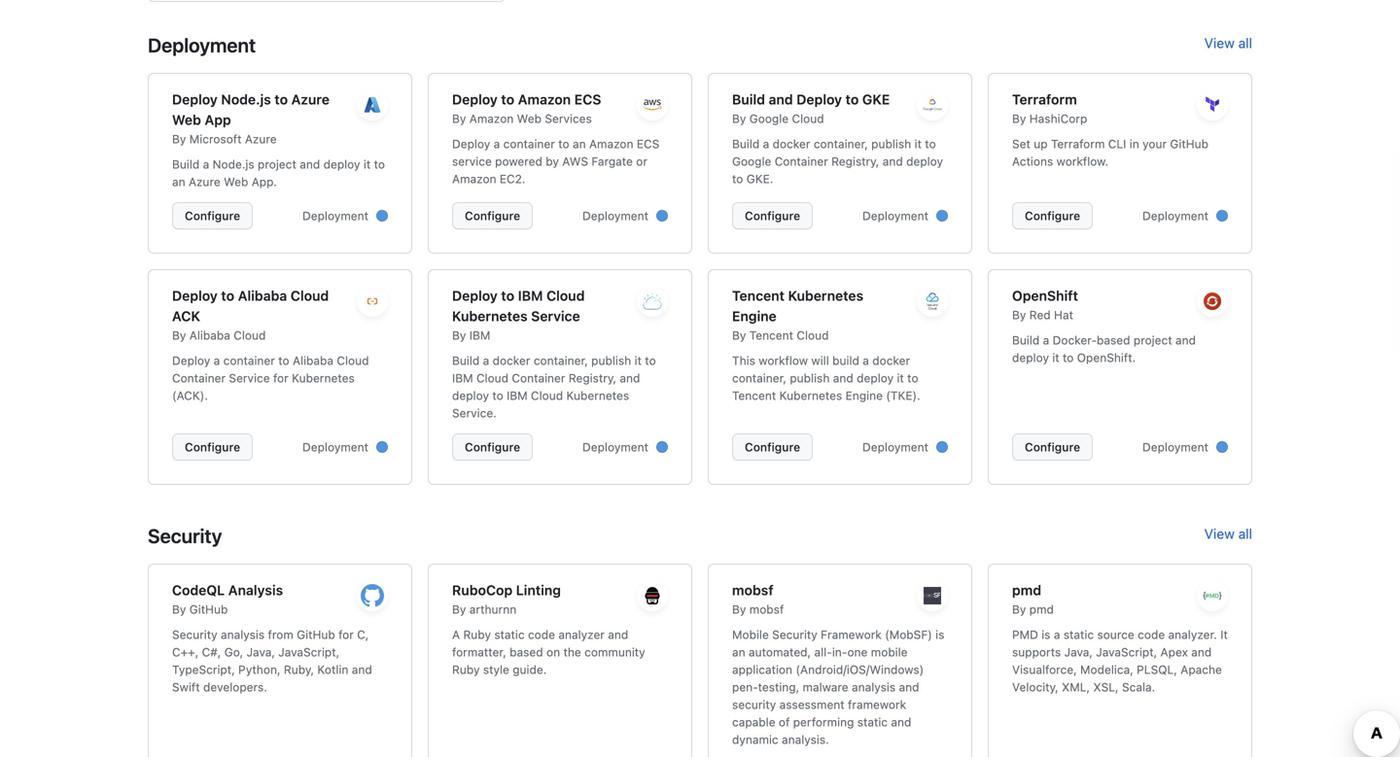 Task type: locate. For each thing, give the bounding box(es) containing it.
deploy
[[907, 155, 943, 168], [323, 158, 360, 171], [1012, 351, 1049, 365], [857, 372, 894, 385], [452, 389, 489, 403]]

0 horizontal spatial github
[[189, 603, 228, 617]]

by inside "mobsf by               mobsf"
[[732, 603, 746, 617]]

to inside deploy to alibaba cloud ack by               alibaba cloud
[[221, 288, 234, 304]]

1 javascript, from the left
[[278, 646, 340, 659]]

1 vertical spatial node.js
[[213, 158, 254, 171]]

1 vertical spatial engine
[[846, 389, 883, 403]]

project inside build a node.js project and deploy it to an azure web app.
[[258, 158, 296, 171]]

engine left (tke).
[[846, 389, 883, 403]]

tencent kubernetes engine logo image
[[924, 293, 941, 310]]

terraform up hashicorp
[[1012, 91, 1077, 107]]

service up "build a docker container, publish it to ibm cloud container registry, and deploy to ibm cloud kubernetes service."
[[531, 308, 580, 324]]

code up apex
[[1138, 628, 1165, 642]]

0 horizontal spatial static
[[494, 628, 525, 642]]

web left app.
[[224, 175, 248, 189]]

by
[[452, 112, 466, 125], [732, 112, 746, 125], [1012, 112, 1026, 125], [172, 132, 186, 146], [1012, 308, 1026, 322], [172, 329, 186, 342], [452, 329, 466, 342], [732, 329, 746, 342], [172, 603, 186, 617], [452, 603, 466, 617], [732, 603, 746, 617], [1012, 603, 1026, 617]]

0 horizontal spatial javascript,
[[278, 646, 340, 659]]

2 horizontal spatial alibaba
[[293, 354, 334, 368]]

a up supports on the right bottom
[[1054, 628, 1061, 642]]

and inside "build a docker container, publish it to ibm cloud container registry, and deploy to ibm cloud kubernetes service."
[[620, 372, 640, 385]]

2 horizontal spatial github
[[1170, 137, 1209, 151]]

ecs
[[575, 91, 601, 107], [637, 137, 660, 151]]

view all up the terraform logo
[[1205, 35, 1253, 51]]

view all link up pmd logo
[[1205, 509, 1253, 564]]

docker up (tke).
[[873, 354, 910, 368]]

container, down build and deploy to gke by               google cloud
[[814, 137, 868, 151]]

a inside deploy a container to alibaba cloud container service for kubernetes (ack).
[[214, 354, 220, 368]]

0 vertical spatial view all link
[[1205, 18, 1253, 73]]

is inside mobile security framework (mobsf) is an automated, all-in-one mobile application (android/ios/windows) pen-testing, malware analysis and security assessment framework capable of performing static and dynamic analysis.
[[936, 628, 945, 642]]

0 horizontal spatial an
[[172, 175, 185, 189]]

java, for by
[[1065, 646, 1093, 659]]

amazon up service
[[470, 112, 514, 125]]

cloud left deploy to ibm cloud kubernetes service logo
[[547, 288, 585, 304]]

2 vertical spatial an
[[732, 646, 746, 659]]

all for deployment
[[1239, 35, 1253, 51]]

a inside deploy a container to an amazon ecs service powered by aws fargate or amazon ec2.
[[494, 137, 500, 151]]

container down deploy to alibaba cloud ack by               alibaba cloud
[[223, 354, 275, 368]]

1 horizontal spatial is
[[1042, 628, 1051, 642]]

a inside "build a docker container, publish it to ibm cloud container registry, and deploy to ibm cloud kubernetes service."
[[483, 354, 489, 368]]

1 vertical spatial alibaba
[[189, 329, 230, 342]]

1 horizontal spatial code
[[1138, 628, 1165, 642]]

docker inside this workflow will build a docker container, publish and deploy it to tencent kubernetes engine (tke).
[[873, 354, 910, 368]]

deployment for tencent kubernetes engine
[[863, 441, 929, 454]]

2 horizontal spatial container,
[[814, 137, 868, 151]]

publish inside this workflow will build a docker container, publish and deploy it to tencent kubernetes engine (tke).
[[790, 372, 830, 385]]

a up powered
[[494, 137, 500, 151]]

0 vertical spatial alibaba
[[238, 288, 287, 304]]

1 code from the left
[[528, 628, 555, 642]]

ack
[[172, 308, 200, 324]]

publish
[[872, 137, 911, 151], [591, 354, 631, 368], [790, 372, 830, 385]]

1 horizontal spatial static
[[858, 716, 888, 729]]

1 horizontal spatial web
[[224, 175, 248, 189]]

container,
[[814, 137, 868, 151], [534, 354, 588, 368], [732, 372, 787, 385]]

container, down this
[[732, 372, 787, 385]]

0 horizontal spatial java,
[[247, 646, 275, 659]]

to inside deploy to ibm cloud kubernetes service by               ibm
[[501, 288, 515, 304]]

2 java, from the left
[[1065, 646, 1093, 659]]

docker
[[773, 137, 811, 151], [493, 354, 530, 368], [873, 354, 910, 368]]

service down deploy to alibaba cloud ack by               alibaba cloud
[[229, 372, 270, 385]]

view up pmd logo
[[1205, 526, 1235, 542]]

deployment for deploy to alibaba cloud ack
[[302, 441, 369, 454]]

node.js up app
[[221, 91, 271, 107]]

container for alibaba
[[223, 354, 275, 368]]

mark github image
[[361, 584, 384, 608]]

node.js down microsoft
[[213, 158, 254, 171]]

1 vertical spatial view all link
[[1205, 509, 1253, 564]]

container down build and deploy to gke by               google cloud
[[775, 155, 828, 168]]

a up gke.
[[763, 137, 770, 151]]

1 view all link from the top
[[1205, 18, 1253, 73]]

docker down deploy to ibm cloud kubernetes service by               ibm
[[493, 354, 530, 368]]

microsoft
[[189, 132, 242, 146]]

cloud inside deploy to ibm cloud kubernetes service by               ibm
[[547, 288, 585, 304]]

build and deploy to gke logo image
[[923, 99, 942, 111]]

0 horizontal spatial container
[[223, 354, 275, 368]]

1 horizontal spatial analysis
[[852, 681, 896, 694]]

0 vertical spatial an
[[573, 137, 586, 151]]

view for security
[[1205, 526, 1235, 542]]

0 vertical spatial node.js
[[221, 91, 271, 107]]

velocity,
[[1012, 681, 1059, 694]]

container for amazon
[[503, 137, 555, 151]]

1 vertical spatial based
[[510, 646, 543, 659]]

it inside the build a docker container, publish it to google container registry, and deploy to gke.
[[915, 137, 922, 151]]

is up supports on the right bottom
[[1042, 628, 1051, 642]]

web left app
[[172, 112, 201, 128]]

0 horizontal spatial container,
[[534, 354, 588, 368]]

deployment for deploy to ibm cloud kubernetes service
[[583, 441, 649, 454]]

2 horizontal spatial publish
[[872, 137, 911, 151]]

mobile security framework (mobsf) is an automated, all-in-one mobile application (android/ios/windows) pen-testing, malware analysis and security assessment framework capable of performing static and dynamic analysis.
[[732, 628, 945, 747]]

azure up build a node.js project and deploy it to an azure web app.
[[245, 132, 277, 146]]

0 horizontal spatial docker
[[493, 354, 530, 368]]

0 horizontal spatial code
[[528, 628, 555, 642]]

tencent up this
[[732, 288, 785, 304]]

project up openshift.
[[1134, 334, 1173, 347]]

capable
[[732, 716, 776, 729]]

this workflow will build a docker container, publish and deploy it to tencent kubernetes engine (tke).
[[732, 354, 921, 403]]

2 horizontal spatial static
[[1064, 628, 1094, 642]]

2 horizontal spatial docker
[[873, 354, 910, 368]]

one
[[848, 646, 868, 659]]

github inside security analysis from github for c, c++, c#, go, java, javascript, typescript, python, ruby, kotlin and swift developers.
[[297, 628, 335, 642]]

0 vertical spatial mobsf
[[732, 583, 774, 599]]

1 vertical spatial google
[[732, 155, 772, 168]]

analysis up go,
[[221, 628, 265, 642]]

build inside "build a docker container, publish it to ibm cloud container registry, and deploy to ibm cloud kubernetes service."
[[452, 354, 480, 368]]

1 is from the left
[[936, 628, 945, 642]]

analysis up framework
[[852, 681, 896, 694]]

0 vertical spatial for
[[273, 372, 289, 385]]

1 vertical spatial container,
[[534, 354, 588, 368]]

2 javascript, from the left
[[1096, 646, 1157, 659]]

deployment for deploy to amazon ecs
[[583, 209, 649, 223]]

a
[[494, 137, 500, 151], [763, 137, 770, 151], [203, 158, 209, 171], [1043, 334, 1050, 347], [214, 354, 220, 368], [483, 354, 489, 368], [863, 354, 869, 368], [1054, 628, 1061, 642]]

1 vertical spatial an
[[172, 175, 185, 189]]

azure left deploy node.js to azure web app logo
[[291, 91, 330, 107]]

registry, inside the build a docker container, publish it to google container registry, and deploy to gke.
[[832, 155, 880, 168]]

security inside security analysis from github for c, c++, c#, go, java, javascript, typescript, python, ruby, kotlin and swift developers.
[[172, 628, 217, 642]]

developers.
[[203, 681, 267, 694]]

based up openshift.
[[1097, 334, 1131, 347]]

a for deploy to ibm cloud kubernetes service
[[483, 354, 489, 368]]

web inside the deploy node.js to azure web app by               microsoft azure
[[172, 112, 201, 128]]

1 horizontal spatial project
[[1134, 334, 1173, 347]]

based inside build a docker-based project and deploy it to openshift.
[[1097, 334, 1131, 347]]

1 vertical spatial view
[[1205, 526, 1235, 542]]

1 vertical spatial project
[[1134, 334, 1173, 347]]

your
[[1143, 137, 1167, 151]]

cloud up will
[[797, 329, 829, 342]]

a up service. at the left bottom of the page
[[483, 354, 489, 368]]

a down deploy to alibaba cloud ack by               alibaba cloud
[[214, 354, 220, 368]]

security up c++,
[[172, 628, 217, 642]]

java, up modelica,
[[1065, 646, 1093, 659]]

ecs up services
[[575, 91, 601, 107]]

1 all from the top
[[1239, 35, 1253, 51]]

alibaba
[[238, 288, 287, 304], [189, 329, 230, 342], [293, 354, 334, 368]]

0 horizontal spatial based
[[510, 646, 543, 659]]

build for kubernetes
[[452, 354, 480, 368]]

container, inside the build a docker container, publish it to google container registry, and deploy to gke.
[[814, 137, 868, 151]]

1 horizontal spatial an
[[573, 137, 586, 151]]

github for analysis
[[189, 603, 228, 617]]

1 horizontal spatial javascript,
[[1096, 646, 1157, 659]]

0 horizontal spatial for
[[273, 372, 289, 385]]

configure
[[185, 209, 240, 223], [465, 209, 520, 223], [745, 209, 801, 223], [1025, 209, 1081, 223], [185, 441, 240, 454], [465, 441, 520, 454], [745, 441, 801, 454], [1025, 441, 1081, 454]]

google inside the build a docker container, publish it to google container registry, and deploy to gke.
[[732, 155, 772, 168]]

project up app.
[[258, 158, 296, 171]]

github for analysis
[[297, 628, 335, 642]]

node.js inside the deploy node.js to azure web app by               microsoft azure
[[221, 91, 271, 107]]

0 horizontal spatial azure
[[189, 175, 220, 189]]

kubernetes inside "build a docker container, publish it to ibm cloud container registry, and deploy to ibm cloud kubernetes service."
[[566, 389, 629, 403]]

static inside mobile security framework (mobsf) is an automated, all-in-one mobile application (android/ios/windows) pen-testing, malware analysis and security assessment framework capable of performing static and dynamic analysis.
[[858, 716, 888, 729]]

it
[[915, 137, 922, 151], [364, 158, 371, 171], [1053, 351, 1060, 365], [635, 354, 642, 368], [897, 372, 904, 385]]

2 vertical spatial container,
[[732, 372, 787, 385]]

github right your
[[1170, 137, 1209, 151]]

an up aws
[[573, 137, 586, 151]]

0 vertical spatial engine
[[732, 308, 777, 324]]

0 horizontal spatial web
[[172, 112, 201, 128]]

2 view from the top
[[1205, 526, 1235, 542]]

deploy inside build and deploy to gke by               google cloud
[[797, 91, 842, 107]]

code inside a ruby static code analyzer and formatter, based on the community ruby style guide.
[[528, 628, 555, 642]]

static down framework
[[858, 716, 888, 729]]

a inside build a node.js project and deploy it to an azure web app.
[[203, 158, 209, 171]]

github right from
[[297, 628, 335, 642]]

1 horizontal spatial registry,
[[832, 155, 880, 168]]

1 vertical spatial terraform
[[1051, 137, 1105, 151]]

by inside 'deploy to amazon ecs by               amazon web services'
[[452, 112, 466, 125]]

a inside the build a docker container, publish it to google container registry, and deploy to gke.
[[763, 137, 770, 151]]

pmd logo image
[[1203, 592, 1222, 600]]

pmd
[[1012, 628, 1039, 642]]

hashicorp
[[1030, 112, 1088, 125]]

terraform up workflow.
[[1051, 137, 1105, 151]]

cli
[[1108, 137, 1127, 151]]

container down deploy to ibm cloud kubernetes service by               ibm
[[512, 372, 566, 385]]

0 vertical spatial based
[[1097, 334, 1131, 347]]

engine up this
[[732, 308, 777, 324]]

deploy inside build a node.js project and deploy it to an azure web app.
[[323, 158, 360, 171]]

1 vertical spatial all
[[1239, 526, 1253, 542]]

view all link up the terraform logo
[[1205, 18, 1253, 73]]

to inside deploy a container to alibaba cloud container service for kubernetes (ack).
[[278, 354, 289, 368]]

deploy a container to alibaba cloud container service for kubernetes (ack).
[[172, 354, 369, 403]]

openshift.
[[1077, 351, 1136, 365]]

1 java, from the left
[[247, 646, 275, 659]]

container, for gke
[[814, 137, 868, 151]]

a down microsoft
[[203, 158, 209, 171]]

deploy for alibaba
[[172, 354, 210, 368]]

web left services
[[517, 112, 542, 125]]

cloud up the build a docker container, publish it to google container registry, and deploy to gke.
[[792, 112, 824, 125]]

github down codeql at left bottom
[[189, 603, 228, 617]]

deploy for by
[[452, 91, 498, 107]]

deploy to ibm cloud kubernetes service logo image
[[643, 293, 662, 310]]

publish for deploy to ibm cloud kubernetes service
[[591, 354, 631, 368]]

0 vertical spatial analysis
[[221, 628, 265, 642]]

0 vertical spatial container
[[503, 137, 555, 151]]

deploy node.js to azure web app by               microsoft azure
[[172, 91, 330, 146]]

build inside build a node.js project and deploy it to an azure web app.
[[172, 158, 200, 171]]

publish inside "build a docker container, publish it to ibm cloud container registry, and deploy to ibm cloud kubernetes service."
[[591, 354, 631, 368]]

1 horizontal spatial java,
[[1065, 646, 1093, 659]]

container
[[775, 155, 828, 168], [172, 372, 226, 385], [512, 372, 566, 385]]

0 vertical spatial github
[[1170, 137, 1209, 151]]

0 vertical spatial registry,
[[832, 155, 880, 168]]

ruby up formatter,
[[463, 628, 491, 642]]

0 horizontal spatial analysis
[[221, 628, 265, 642]]

deploy inside deploy a container to an amazon ecs service powered by aws fargate or amazon ec2.
[[452, 137, 490, 151]]

ruby,
[[284, 663, 314, 677]]

deployment for terraform
[[1143, 209, 1209, 223]]

docker inside the build a docker container, publish it to google container registry, and deploy to gke.
[[773, 137, 811, 151]]

1 vertical spatial registry,
[[569, 372, 617, 385]]

and
[[769, 91, 793, 107], [883, 155, 903, 168], [300, 158, 320, 171], [1176, 334, 1196, 347], [620, 372, 640, 385], [833, 372, 854, 385], [608, 628, 628, 642], [1192, 646, 1212, 659], [352, 663, 372, 677], [899, 681, 920, 694], [891, 716, 912, 729]]

amazon up services
[[518, 91, 571, 107]]

ruby down formatter,
[[452, 663, 480, 677]]

2 code from the left
[[1138, 628, 1165, 642]]

0 horizontal spatial publish
[[591, 354, 631, 368]]

service
[[531, 308, 580, 324], [229, 372, 270, 385]]

by inside build and deploy to gke by               google cloud
[[732, 112, 746, 125]]

static down arthurnn
[[494, 628, 525, 642]]

actions
[[1012, 155, 1054, 168]]

1 horizontal spatial for
[[339, 628, 354, 642]]

publish inside the build a docker container, publish it to google container registry, and deploy to gke.
[[872, 137, 911, 151]]

for inside security analysis from github for c, c++, c#, go, java, javascript, typescript, python, ruby, kotlin and swift developers.
[[339, 628, 354, 642]]

cloud inside build and deploy to gke by               google cloud
[[792, 112, 824, 125]]

a inside build a docker-based project and deploy it to openshift.
[[1043, 334, 1050, 347]]

2 is from the left
[[1042, 628, 1051, 642]]

configure for deploy node.js to azure web app
[[185, 209, 240, 223]]

it inside this workflow will build a docker container, publish and deploy it to tencent kubernetes engine (tke).
[[897, 372, 904, 385]]

deployment for openshift
[[1143, 441, 1209, 454]]

tencent up 'workflow' at the top of page
[[750, 329, 794, 342]]

registry,
[[832, 155, 880, 168], [569, 372, 617, 385]]

container, down deploy to ibm cloud kubernetes service by               ibm
[[534, 354, 588, 368]]

0 vertical spatial ecs
[[575, 91, 601, 107]]

analyzer
[[559, 628, 605, 642]]

configure link for deploy to ibm cloud kubernetes service
[[452, 434, 533, 461]]

visualforce,
[[1012, 663, 1077, 677]]

codeql
[[172, 583, 225, 599]]

a for openshift
[[1043, 334, 1050, 347]]

for left c,
[[339, 628, 354, 642]]

2 all from the top
[[1239, 526, 1253, 542]]

based inside a ruby static code analyzer and formatter, based on the community ruby style guide.
[[510, 646, 543, 659]]

ec2.
[[500, 172, 525, 186]]

analysis inside mobile security framework (mobsf) is an automated, all-in-one mobile application (android/ios/windows) pen-testing, malware analysis and security assessment framework capable of performing static and dynamic analysis.
[[852, 681, 896, 694]]

container up powered
[[503, 137, 555, 151]]

build for gke
[[732, 137, 760, 151]]

by inside the deploy node.js to azure web app by               microsoft azure
[[172, 132, 186, 146]]

to inside build a docker-based project and deploy it to openshift.
[[1063, 351, 1074, 365]]

0 horizontal spatial engine
[[732, 308, 777, 324]]

service.
[[452, 407, 497, 420]]

cloud left deploy to alibaba cloud ack logo
[[291, 288, 329, 304]]

0 horizontal spatial registry,
[[569, 372, 617, 385]]

in-
[[832, 646, 848, 659]]

2 view all from the top
[[1205, 526, 1253, 542]]

web inside build a node.js project and deploy it to an azure web app.
[[224, 175, 248, 189]]

container
[[503, 137, 555, 151], [223, 354, 275, 368]]

0 vertical spatial terraform
[[1012, 91, 1077, 107]]

cloud down deploy to alibaba cloud ack logo
[[337, 354, 369, 368]]

mobsf
[[732, 583, 774, 599], [750, 603, 784, 617]]

pmd
[[1012, 583, 1042, 599], [1030, 603, 1054, 617]]

2 vertical spatial alibaba
[[293, 354, 334, 368]]

1 horizontal spatial github
[[297, 628, 335, 642]]

1 vertical spatial azure
[[245, 132, 277, 146]]

security analysis from github for c, c++, c#, go, java, javascript, typescript, python, ruby, kotlin and swift developers.
[[172, 628, 372, 694]]

deploy to amazon ecs by               amazon web services
[[452, 91, 601, 125]]

(mobsf)
[[885, 628, 932, 642]]

set
[[1012, 137, 1031, 151]]

container up the (ack).
[[172, 372, 226, 385]]

2 vertical spatial publish
[[790, 372, 830, 385]]

and inside this workflow will build a docker container, publish and deploy it to tencent kubernetes engine (tke).
[[833, 372, 854, 385]]

0 vertical spatial view all
[[1205, 35, 1253, 51]]

for down deploy to alibaba cloud ack by               alibaba cloud
[[273, 372, 289, 385]]

a for build and deploy to gke
[[763, 137, 770, 151]]

pmd is a static source code analyzer. it supports java, javascript, apex and visualforce, modelica, plsql, apache velocity, xml, xsl, scala.
[[1012, 628, 1228, 694]]

0 horizontal spatial alibaba
[[189, 329, 230, 342]]

static left source
[[1064, 628, 1094, 642]]

2 vertical spatial tencent
[[732, 389, 776, 403]]

1 horizontal spatial based
[[1097, 334, 1131, 347]]

2 horizontal spatial container
[[775, 155, 828, 168]]

formatter,
[[452, 646, 506, 659]]

an left app.
[[172, 175, 185, 189]]

for inside deploy a container to alibaba cloud container service for kubernetes (ack).
[[273, 372, 289, 385]]

0 horizontal spatial project
[[258, 158, 296, 171]]

0 horizontal spatial service
[[229, 372, 270, 385]]

tencent down this
[[732, 389, 776, 403]]

analysis
[[221, 628, 265, 642], [852, 681, 896, 694]]

1 view all from the top
[[1205, 35, 1253, 51]]

deploy a container to an amazon ecs service powered by aws fargate or amazon ec2.
[[452, 137, 660, 186]]

2 horizontal spatial an
[[732, 646, 746, 659]]

java, up python,
[[247, 646, 275, 659]]

tencent kubernetes engine by               tencent cloud
[[732, 288, 864, 342]]

alibaba down deploy to alibaba cloud ack by               alibaba cloud
[[293, 354, 334, 368]]

1 vertical spatial analysis
[[852, 681, 896, 694]]

is
[[936, 628, 945, 642], [1042, 628, 1051, 642]]

c,
[[357, 628, 369, 642]]

code
[[528, 628, 555, 642], [1138, 628, 1165, 642]]

is right (mobsf) on the bottom of the page
[[936, 628, 945, 642]]

kubernetes inside tencent kubernetes engine by               tencent cloud
[[788, 288, 864, 304]]

web
[[172, 112, 201, 128], [517, 112, 542, 125], [224, 175, 248, 189]]

1 vertical spatial github
[[189, 603, 228, 617]]

0 vertical spatial view
[[1205, 35, 1235, 51]]

node.js
[[221, 91, 271, 107], [213, 158, 254, 171]]

set up terraform cli in your github actions workflow.
[[1012, 137, 1209, 168]]

view up the terraform logo
[[1205, 35, 1235, 51]]

deploy inside deploy to ibm cloud kubernetes service by               ibm
[[452, 288, 498, 304]]

azure
[[291, 91, 330, 107], [245, 132, 277, 146], [189, 175, 220, 189]]

github
[[1170, 137, 1209, 151], [189, 603, 228, 617], [297, 628, 335, 642]]

1 horizontal spatial publish
[[790, 372, 830, 385]]

1 vertical spatial service
[[229, 372, 270, 385]]

1 vertical spatial publish
[[591, 354, 631, 368]]

view all up pmd logo
[[1205, 526, 1253, 542]]

by inside the rubocop linting by               arthurnn
[[452, 603, 466, 617]]

java, inside pmd is a static source code analyzer. it supports java, javascript, apex and visualforce, modelica, plsql, apache velocity, xml, xsl, scala.
[[1065, 646, 1093, 659]]

1 horizontal spatial service
[[531, 308, 580, 324]]

docker inside "build a docker container, publish it to ibm cloud container registry, and deploy to ibm cloud kubernetes service."
[[493, 354, 530, 368]]

(tke).
[[886, 389, 921, 403]]

security up codeql at left bottom
[[148, 525, 222, 548]]

build a node.js project and deploy it to an azure web app.
[[172, 158, 385, 189]]

0 vertical spatial project
[[258, 158, 296, 171]]

modelica,
[[1081, 663, 1134, 677]]

1 vertical spatial view all
[[1205, 526, 1253, 542]]

and inside the build a docker container, publish it to google container registry, and deploy to gke.
[[883, 155, 903, 168]]

configure link for tencent kubernetes engine
[[732, 434, 813, 461]]

ecs up or
[[637, 137, 660, 151]]

an down mobile
[[732, 646, 746, 659]]

to
[[275, 91, 288, 107], [501, 91, 515, 107], [846, 91, 859, 107], [558, 137, 570, 151], [925, 137, 936, 151], [374, 158, 385, 171], [732, 172, 743, 186], [221, 288, 234, 304], [501, 288, 515, 304], [1063, 351, 1074, 365], [278, 354, 289, 368], [645, 354, 656, 368], [908, 372, 919, 385], [492, 389, 503, 403]]

go,
[[224, 646, 243, 659]]

view
[[1205, 35, 1235, 51], [1205, 526, 1235, 542]]

security up the automated,
[[772, 628, 818, 642]]

amazon down service
[[452, 172, 497, 186]]

1 vertical spatial pmd
[[1030, 603, 1054, 617]]

deploy for an
[[452, 137, 490, 151]]

a inside this workflow will build a docker container, publish and deploy it to tencent kubernetes engine (tke).
[[863, 354, 869, 368]]

container inside the build a docker container, publish it to google container registry, and deploy to gke.
[[775, 155, 828, 168]]

framework
[[848, 698, 907, 712]]

deployment for deploy node.js to azure web app
[[302, 209, 369, 223]]

cloud
[[792, 112, 824, 125], [291, 288, 329, 304], [547, 288, 585, 304], [234, 329, 266, 342], [797, 329, 829, 342], [337, 354, 369, 368], [477, 372, 509, 385], [531, 389, 563, 403]]

cloud inside deploy a container to alibaba cloud container service for kubernetes (ack).
[[337, 354, 369, 368]]

deploy inside deploy a container to alibaba cloud container service for kubernetes (ack).
[[172, 354, 210, 368]]

framework
[[821, 628, 882, 642]]

2 horizontal spatial web
[[517, 112, 542, 125]]

container inside "build a docker container, publish it to ibm cloud container registry, and deploy to ibm cloud kubernetes service."
[[512, 372, 566, 385]]

mobsf by               mobsf
[[732, 583, 784, 617]]

deploy to alibaba cloud ack by               alibaba cloud
[[172, 288, 329, 342]]

1 horizontal spatial ecs
[[637, 137, 660, 151]]

based up guide.
[[510, 646, 543, 659]]

rubocop linting by               arthurnn
[[452, 583, 561, 617]]

security
[[148, 525, 222, 548], [172, 628, 217, 642], [772, 628, 818, 642]]

rubocop linting logo image
[[645, 588, 660, 605]]

1 horizontal spatial container
[[503, 137, 555, 151]]

1 horizontal spatial engine
[[846, 389, 883, 403]]

deploy inside build a docker-based project and deploy it to openshift.
[[1012, 351, 1049, 365]]

amazon
[[518, 91, 571, 107], [470, 112, 514, 125], [589, 137, 634, 151], [452, 172, 497, 186]]

mobsf logo image
[[924, 588, 941, 605]]

javascript, inside pmd is a static source code analyzer. it supports java, javascript, apex and visualforce, modelica, plsql, apache velocity, xml, xsl, scala.
[[1096, 646, 1157, 659]]

code up on
[[528, 628, 555, 642]]

2 vertical spatial azure
[[189, 175, 220, 189]]

2 view all link from the top
[[1205, 509, 1253, 564]]

build
[[732, 91, 765, 107], [732, 137, 760, 151], [172, 158, 200, 171], [1012, 334, 1040, 347], [452, 354, 480, 368]]

a down the red
[[1043, 334, 1050, 347]]

deploy inside the build a docker container, publish it to google container registry, and deploy to gke.
[[907, 155, 943, 168]]

docker down build and deploy to gke by               google cloud
[[773, 137, 811, 151]]

javascript, up ruby,
[[278, 646, 340, 659]]

view all link for security
[[1205, 509, 1253, 564]]

0 horizontal spatial is
[[936, 628, 945, 642]]

build inside the build a docker container, publish it to google container registry, and deploy to gke.
[[732, 137, 760, 151]]

azure down microsoft
[[189, 175, 220, 189]]

analysis
[[228, 583, 283, 599]]

1 view from the top
[[1205, 35, 1235, 51]]

a right the build at the right top of the page
[[863, 354, 869, 368]]

javascript, down source
[[1096, 646, 1157, 659]]

alibaba down 'ack'
[[189, 329, 230, 342]]

to inside deploy a container to an amazon ecs service powered by aws fargate or amazon ec2.
[[558, 137, 570, 151]]

an inside build a node.js project and deploy it to an azure web app.
[[172, 175, 185, 189]]

alibaba up deploy a container to alibaba cloud container service for kubernetes (ack).
[[238, 288, 287, 304]]

of
[[779, 716, 790, 729]]

0 vertical spatial pmd
[[1012, 583, 1042, 599]]

security
[[732, 698, 776, 712]]

build a docker container, publish it to google container registry, and deploy to gke.
[[732, 137, 943, 186]]

1 horizontal spatial container
[[512, 372, 566, 385]]

1 vertical spatial for
[[339, 628, 354, 642]]



Task type: describe. For each thing, give the bounding box(es) containing it.
on
[[547, 646, 560, 659]]

configure link for deploy to alibaba cloud ack
[[172, 434, 253, 461]]

mobile
[[871, 646, 908, 659]]

kubernetes inside this workflow will build a docker container, publish and deploy it to tencent kubernetes engine (tke).
[[780, 389, 842, 403]]

docker for by
[[773, 137, 811, 151]]

and inside pmd is a static source code analyzer. it supports java, javascript, apex and visualforce, modelica, plsql, apache velocity, xml, xsl, scala.
[[1192, 646, 1212, 659]]

service inside deploy a container to alibaba cloud container service for kubernetes (ack).
[[229, 372, 270, 385]]

pmd by               pmd
[[1012, 583, 1054, 617]]

analyzer.
[[1169, 628, 1218, 642]]

by inside tencent kubernetes engine by               tencent cloud
[[732, 329, 746, 342]]

azure inside build a node.js project and deploy it to an azure web app.
[[189, 175, 220, 189]]

swift
[[172, 681, 200, 694]]

rubocop
[[452, 583, 513, 599]]

by inside deploy to ibm cloud kubernetes service by               ibm
[[452, 329, 466, 342]]

from
[[268, 628, 294, 642]]

service inside deploy to ibm cloud kubernetes service by               ibm
[[531, 308, 580, 324]]

ecs inside deploy a container to an amazon ecs service powered by aws fargate or amazon ec2.
[[637, 137, 660, 151]]

fargate
[[592, 155, 633, 168]]

configure for openshift
[[1025, 441, 1081, 454]]

or
[[636, 155, 648, 168]]

1 vertical spatial mobsf
[[750, 603, 784, 617]]

pen-
[[732, 681, 758, 694]]

and inside security analysis from github for c, c++, c#, go, java, javascript, typescript, python, ruby, kotlin and swift developers.
[[352, 663, 372, 677]]

codeql analysis by               github
[[172, 583, 283, 617]]

analysis inside security analysis from github for c, c++, c#, go, java, javascript, typescript, python, ruby, kotlin and swift developers.
[[221, 628, 265, 642]]

openshift logo image
[[1204, 293, 1221, 310]]

tencent inside this workflow will build a docker container, publish and deploy it to tencent kubernetes engine (tke).
[[732, 389, 776, 403]]

application
[[732, 663, 793, 677]]

deploy for kubernetes
[[452, 288, 498, 304]]

analysis.
[[782, 733, 829, 747]]

container inside deploy a container to alibaba cloud container service for kubernetes (ack).
[[172, 372, 226, 385]]

deployment for build and deploy to gke
[[863, 209, 929, 223]]

container, for kubernetes
[[534, 354, 588, 368]]

c#,
[[202, 646, 221, 659]]

1 horizontal spatial azure
[[245, 132, 277, 146]]

it inside build a docker-based project and deploy it to openshift.
[[1053, 351, 1060, 365]]

service
[[452, 155, 492, 168]]

1 vertical spatial tencent
[[750, 329, 794, 342]]

terraform by               hashicorp
[[1012, 91, 1088, 125]]

apache
[[1181, 663, 1222, 677]]

project inside build a docker-based project and deploy it to openshift.
[[1134, 334, 1173, 347]]

configure for build and deploy to gke
[[745, 209, 801, 223]]

a for deploy to amazon ecs
[[494, 137, 500, 151]]

apex
[[1161, 646, 1188, 659]]

build
[[833, 354, 860, 368]]

to inside 'deploy to amazon ecs by               amazon web services'
[[501, 91, 515, 107]]

typescript,
[[172, 663, 235, 677]]

engine inside tencent kubernetes engine by               tencent cloud
[[732, 308, 777, 324]]

style
[[483, 663, 509, 677]]

deploy for ack
[[172, 288, 218, 304]]

by inside the 'openshift by               red hat'
[[1012, 308, 1026, 322]]

0 vertical spatial tencent
[[732, 288, 785, 304]]

docker for service
[[493, 354, 530, 368]]

hat
[[1054, 308, 1074, 322]]

configure for deploy to ibm cloud kubernetes service
[[465, 441, 520, 454]]

configure for terraform
[[1025, 209, 1081, 223]]

1 horizontal spatial alibaba
[[238, 288, 287, 304]]

openshift
[[1012, 288, 1079, 304]]

the
[[564, 646, 581, 659]]

configure link for terraform
[[1012, 202, 1093, 230]]

python,
[[238, 663, 281, 677]]

terraform logo image
[[1204, 96, 1221, 114]]

c++,
[[172, 646, 199, 659]]

by inside terraform by               hashicorp
[[1012, 112, 1026, 125]]

mobile
[[732, 628, 769, 642]]

all for security
[[1239, 526, 1253, 542]]

ecs inside 'deploy to amazon ecs by               amazon web services'
[[575, 91, 601, 107]]

github inside set up terraform cli in your github actions workflow.
[[1170, 137, 1209, 151]]

by inside codeql analysis by               github
[[172, 603, 186, 617]]

kubernetes inside deploy a container to alibaba cloud container service for kubernetes (ack).
[[292, 372, 355, 385]]

and inside build a docker-based project and deploy it to openshift.
[[1176, 334, 1196, 347]]

and inside build and deploy to gke by               google cloud
[[769, 91, 793, 107]]

amazon up 'fargate' on the top left
[[589, 137, 634, 151]]

a for deploy to alibaba cloud ack
[[214, 354, 220, 368]]

up
[[1034, 137, 1048, 151]]

static inside a ruby static code analyzer and formatter, based on the community ruby style guide.
[[494, 628, 525, 642]]

a for deploy node.js to azure web app
[[203, 158, 209, 171]]

is inside pmd is a static source code analyzer. it supports java, javascript, apex and visualforce, modelica, plsql, apache velocity, xml, xsl, scala.
[[1042, 628, 1051, 642]]

community
[[585, 646, 645, 659]]

arthurnn
[[470, 603, 517, 617]]

cloud up service. at the left bottom of the page
[[477, 372, 509, 385]]

docker-
[[1053, 334, 1097, 347]]

this
[[732, 354, 756, 368]]

will
[[812, 354, 829, 368]]

it inside build a node.js project and deploy it to an azure web app.
[[364, 158, 371, 171]]

plsql,
[[1137, 663, 1178, 677]]

powered
[[495, 155, 543, 168]]

supports
[[1012, 646, 1061, 659]]

kotlin
[[317, 663, 348, 677]]

(android/ios/windows)
[[796, 663, 924, 677]]

security for security
[[148, 525, 222, 548]]

it
[[1221, 628, 1228, 642]]

build inside build a docker-based project and deploy it to openshift.
[[1012, 334, 1040, 347]]

build for web
[[172, 158, 200, 171]]

all-
[[814, 646, 832, 659]]

configure link for build and deploy to gke
[[732, 202, 813, 230]]

deploy to alibaba cloud ack logo image
[[364, 293, 381, 310]]

cloud down deploy to ibm cloud kubernetes service by               ibm
[[531, 389, 563, 403]]

gke.
[[747, 172, 773, 186]]

0 vertical spatial azure
[[291, 91, 330, 107]]

guide.
[[513, 663, 547, 677]]

dynamic
[[732, 733, 779, 747]]

build inside build and deploy to gke by               google cloud
[[732, 91, 765, 107]]

build a docker-based project and deploy it to openshift.
[[1012, 334, 1196, 365]]

engine inside this workflow will build a docker container, publish and deploy it to tencent kubernetes engine (tke).
[[846, 389, 883, 403]]

javascript, for codeql analysis
[[278, 646, 340, 659]]

scala.
[[1122, 681, 1156, 694]]

to inside build a node.js project and deploy it to an azure web app.
[[374, 158, 385, 171]]

services
[[545, 112, 592, 125]]

by inside deploy to alibaba cloud ack by               alibaba cloud
[[172, 329, 186, 342]]

it inside "build a docker container, publish it to ibm cloud container registry, and deploy to ibm cloud kubernetes service."
[[635, 354, 642, 368]]

performing
[[793, 716, 854, 729]]

deploy node.js to azure web app logo image
[[364, 96, 381, 114]]

deploy inside this workflow will build a docker container, publish and deploy it to tencent kubernetes engine (tke).
[[857, 372, 894, 385]]

configure link for deploy to amazon ecs
[[452, 202, 533, 230]]

xml,
[[1062, 681, 1090, 694]]

a inside pmd is a static source code analyzer. it supports java, javascript, apex and visualforce, modelica, plsql, apache velocity, xml, xsl, scala.
[[1054, 628, 1061, 642]]

configure for deploy to alibaba cloud ack
[[185, 441, 240, 454]]

security inside mobile security framework (mobsf) is an automated, all-in-one mobile application (android/ios/windows) pen-testing, malware analysis and security assessment framework capable of performing static and dynamic analysis.
[[772, 628, 818, 642]]

deploy inside "build a docker container, publish it to ibm cloud container registry, and deploy to ibm cloud kubernetes service."
[[452, 389, 489, 403]]

an inside deploy a container to an amazon ecs service powered by aws fargate or amazon ec2.
[[573, 137, 586, 151]]

automated,
[[749, 646, 811, 659]]

testing,
[[758, 681, 800, 694]]

publish for build and deploy to gke
[[872, 137, 911, 151]]

by
[[546, 155, 559, 168]]

app.
[[252, 175, 277, 189]]

deploy for web
[[172, 91, 218, 107]]

to inside this workflow will build a docker container, publish and deploy it to tencent kubernetes engine (tke).
[[908, 372, 919, 385]]

assessment
[[780, 698, 845, 712]]

web inside 'deploy to amazon ecs by               amazon web services'
[[517, 112, 542, 125]]

by inside the pmd by               pmd
[[1012, 603, 1026, 617]]

static inside pmd is a static source code analyzer. it supports java, javascript, apex and visualforce, modelica, plsql, apache velocity, xml, xsl, scala.
[[1064, 628, 1094, 642]]

a
[[452, 628, 460, 642]]

and inside build a node.js project and deploy it to an azure web app.
[[300, 158, 320, 171]]

malware
[[803, 681, 849, 694]]

xsl,
[[1094, 681, 1119, 694]]

to inside the deploy node.js to azure web app by               microsoft azure
[[275, 91, 288, 107]]

openshift by               red hat
[[1012, 288, 1079, 322]]

container, inside this workflow will build a docker container, publish and deploy it to tencent kubernetes engine (tke).
[[732, 372, 787, 385]]

source
[[1097, 628, 1135, 642]]

security for security analysis from github for c, c++, c#, go, java, javascript, typescript, python, ruby, kotlin and swift developers.
[[172, 628, 217, 642]]

aws
[[562, 155, 588, 168]]

configure link for deploy node.js to azure web app
[[172, 202, 253, 230]]

build and deploy to gke by               google cloud
[[732, 91, 890, 125]]

alibaba inside deploy a container to alibaba cloud container service for kubernetes (ack).
[[293, 354, 334, 368]]

linting
[[516, 583, 561, 599]]

cloud inside tencent kubernetes engine by               tencent cloud
[[797, 329, 829, 342]]

in
[[1130, 137, 1140, 151]]

cloud up deploy a container to alibaba cloud container service for kubernetes (ack).
[[234, 329, 266, 342]]

google inside build and deploy to gke by               google cloud
[[750, 112, 789, 125]]

view for deployment
[[1205, 35, 1235, 51]]

an inside mobile security framework (mobsf) is an automated, all-in-one mobile application (android/ios/windows) pen-testing, malware analysis and security assessment framework capable of performing static and dynamic analysis.
[[732, 646, 746, 659]]

1 vertical spatial ruby
[[452, 663, 480, 677]]

terraform inside set up terraform cli in your github actions workflow.
[[1051, 137, 1105, 151]]

view all link for deployment
[[1205, 18, 1253, 73]]

configure for tencent kubernetes engine
[[745, 441, 801, 454]]

javascript, for pmd
[[1096, 646, 1157, 659]]

java, for analysis
[[247, 646, 275, 659]]

workflow
[[759, 354, 808, 368]]

configure for deploy to amazon ecs
[[465, 209, 520, 223]]

deploy to amazon ecs logo image
[[643, 99, 662, 111]]

view all for security
[[1205, 526, 1253, 542]]

and inside a ruby static code analyzer and formatter, based on the community ruby style guide.
[[608, 628, 628, 642]]

to inside build and deploy to gke by               google cloud
[[846, 91, 859, 107]]

configure link for openshift
[[1012, 434, 1093, 461]]

app
[[205, 112, 231, 128]]

kubernetes inside deploy to ibm cloud kubernetes service by               ibm
[[452, 308, 528, 324]]

a ruby static code analyzer and formatter, based on the community ruby style guide.
[[452, 628, 645, 677]]

terraform inside terraform by               hashicorp
[[1012, 91, 1077, 107]]

view all for deployment
[[1205, 35, 1253, 51]]

build a docker container, publish it to ibm cloud container registry, and deploy to ibm cloud kubernetes service.
[[452, 354, 656, 420]]

(ack).
[[172, 389, 208, 403]]

registry, inside "build a docker container, publish it to ibm cloud container registry, and deploy to ibm cloud kubernetes service."
[[569, 372, 617, 385]]

node.js inside build a node.js project and deploy it to an azure web app.
[[213, 158, 254, 171]]

code inside pmd is a static source code analyzer. it supports java, javascript, apex and visualforce, modelica, plsql, apache velocity, xml, xsl, scala.
[[1138, 628, 1165, 642]]

0 vertical spatial ruby
[[463, 628, 491, 642]]



Task type: vqa. For each thing, say whether or not it's contained in the screenshot.
"Service"
yes



